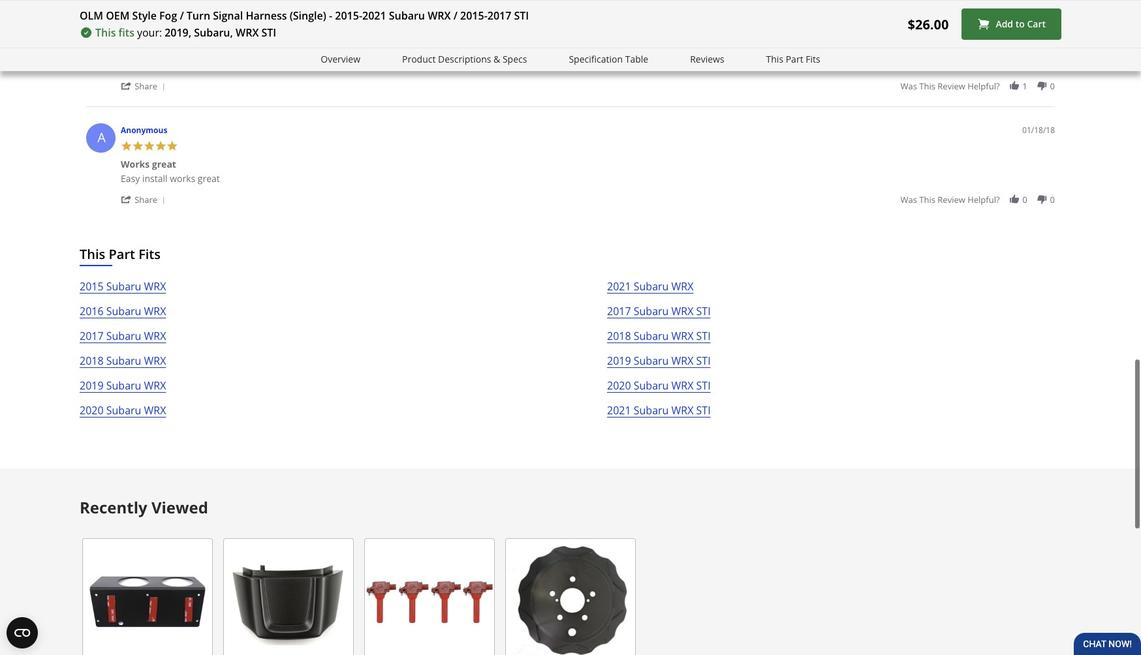 Task type: describe. For each thing, give the bounding box(es) containing it.
share for install
[[135, 194, 157, 206]]

deal
[[873, 48, 891, 60]]

2 2015- from the left
[[460, 8, 488, 23]]

wrx for 2021 subaru wrx
[[672, 279, 694, 294]]

2019 subaru wrx sti link
[[607, 352, 711, 377]]

wrx up great, in the left top of the page
[[236, 25, 259, 40]]

1 and from the left
[[203, 48, 219, 60]]

specs
[[503, 53, 527, 65]]

group for almost perfect they are awesome and work great, the only downside i saw is i have led fogs and turn signals and 3 out of 4 where reversed so i had to re-pin 3 of the connectors, it's not a huge deal but i know what to look for. just slightly disappointed that they didn't have the wires in the correct placement
[[901, 81, 1055, 92]]

subaru up led on the top left of page
[[389, 8, 425, 23]]

subaru for 2020 subaru wrx
[[106, 403, 141, 418]]

awesome
[[160, 48, 201, 60]]

disappointed
[[153, 59, 209, 71]]

subaru for 2020 subaru wrx sti
[[634, 379, 669, 393]]

tab panel containing a
[[80, 0, 1062, 220]]

olm oem style fog / turn signal harness (single) - 2015-2021 subaru wrx / 2015-2017 sti
[[80, 8, 529, 23]]

slightly
[[121, 59, 150, 71]]

2 3 from the left
[[724, 48, 729, 60]]

1 i from the left
[[352, 48, 355, 60]]

viewed
[[151, 497, 208, 518]]

wrx for 2020 subaru wrx sti
[[672, 379, 694, 393]]

this for works great easy install works great
[[920, 194, 936, 206]]

didn't
[[252, 59, 276, 71]]

wrx for 2017 subaru wrx sti
[[672, 304, 694, 318]]

1
[[1023, 81, 1028, 92]]

are
[[144, 48, 157, 60]]

2021 subaru wrx
[[607, 279, 694, 294]]

2018 for 2018 subaru wrx
[[80, 354, 104, 368]]

wrx for 2021 subaru wrx sti
[[672, 403, 694, 418]]

0 vertical spatial this
[[95, 25, 116, 40]]

2016 subaru wrx link
[[80, 303, 166, 328]]

work
[[222, 48, 243, 60]]

1 2015- from the left
[[335, 8, 362, 23]]

share image
[[121, 194, 132, 205]]

specification table link
[[569, 52, 648, 67]]

this for almost perfect they are awesome and work great, the only downside i saw is i have led fogs and turn signals and 3 out of 4 where reversed so i had to re-pin 3 of the connectors, it's not a huge deal but i know what to look for. just slightly disappointed that they didn't have the wires in the correct placement
[[920, 81, 936, 92]]

2 i from the left
[[385, 48, 388, 60]]

vote down review by anonymous on 18 jan 2018 image for easy install works great
[[1036, 194, 1048, 205]]

the left only
[[272, 48, 286, 60]]

specification table
[[569, 53, 648, 65]]

2018 subaru wrx link
[[80, 352, 166, 377]]

wrx for 2020 subaru wrx
[[144, 403, 166, 418]]

review date 01/18/18 element for works great easy install works great
[[1022, 125, 1055, 136]]

01/18/18 for works great easy install works great
[[1022, 125, 1055, 136]]

subaru for 2018 subaru wrx
[[106, 354, 141, 368]]

wrx for 2018 subaru wrx sti
[[672, 329, 694, 343]]

1 of from the left
[[562, 48, 571, 60]]

that
[[211, 59, 228, 71]]

0 vertical spatial great
[[152, 158, 176, 170]]

2015 subaru wrx link
[[80, 278, 166, 303]]

your:
[[137, 25, 162, 40]]

works great heading
[[121, 158, 176, 173]]

what
[[941, 48, 962, 60]]

2018 for 2018 subaru wrx sti
[[607, 329, 631, 343]]

sti up signals
[[514, 8, 529, 23]]

4 i from the left
[[911, 48, 913, 60]]

vote down review by anonymous on 18 jan 2018 image for they are awesome and work great, the only downside i saw is i have led fogs and turn signals and 3 out of 4 where reversed so i had to re-pin 3 of the connectors, it's not a huge deal but i know what to look for. just slightly disappointed that they didn't have the wires in the correct placement
[[1036, 81, 1048, 92]]

where
[[581, 48, 607, 60]]

2020 subaru wrx sti
[[607, 379, 711, 393]]

a for works great
[[97, 129, 106, 146]]

overview
[[321, 53, 360, 65]]

wrx for 2015 subaru wrx
[[144, 279, 166, 294]]

subaru,
[[194, 25, 233, 40]]

placement
[[402, 59, 447, 71]]

look
[[975, 48, 994, 60]]

specification
[[569, 53, 623, 65]]

1 horizontal spatial part
[[786, 53, 803, 65]]

a
[[842, 48, 847, 60]]

subaru for 2019 subaru wrx sti
[[634, 354, 669, 368]]

cart
[[1027, 18, 1046, 30]]

sti for 2018 subaru wrx sti
[[696, 329, 711, 343]]

vote up review by anonymous on 18 jan 2018 image
[[1009, 81, 1020, 92]]

install
[[142, 172, 167, 185]]

2016 subaru wrx
[[80, 304, 166, 318]]

only
[[288, 48, 306, 60]]

seperator image
[[160, 196, 168, 204]]

2019 subaru wrx sti
[[607, 354, 711, 368]]

connectors,
[[759, 48, 809, 60]]

0 horizontal spatial to
[[685, 48, 694, 60]]

2021 for 2021 subaru wrx
[[607, 279, 631, 294]]

so
[[649, 48, 659, 60]]

style
[[132, 8, 157, 23]]

works great easy install works great
[[121, 158, 220, 185]]

2017 subaru wrx link
[[80, 328, 166, 352]]

led
[[413, 48, 426, 60]]

a for almost perfect
[[97, 4, 106, 22]]

2 and from the left
[[448, 48, 465, 60]]

2021 subaru wrx link
[[607, 278, 694, 303]]

review for easy install works great
[[938, 194, 966, 206]]

2021 subaru wrx sti link
[[607, 402, 711, 427]]

wrx for 2019 subaru wrx sti
[[672, 354, 694, 368]]

re-
[[696, 48, 708, 60]]

harness
[[246, 8, 287, 23]]

huge
[[850, 48, 871, 60]]

know
[[916, 48, 939, 60]]

sti for 2020 subaru wrx sti
[[696, 379, 711, 393]]

had
[[667, 48, 683, 60]]

for.
[[996, 48, 1011, 60]]

not
[[825, 48, 840, 60]]

2021 subaru wrx sti
[[607, 403, 711, 418]]

1 horizontal spatial 2017
[[488, 8, 511, 23]]

correct
[[369, 59, 399, 71]]

1 3 from the left
[[538, 48, 543, 60]]

wrx for 2018 subaru wrx
[[144, 354, 166, 368]]

2017 for 2017 subaru wrx
[[80, 329, 104, 343]]

just
[[1013, 48, 1029, 60]]

easy
[[121, 172, 140, 185]]

2016
[[80, 304, 104, 318]]

great,
[[245, 48, 270, 60]]

turn
[[467, 48, 485, 60]]

3 i from the left
[[662, 48, 664, 60]]

2020 for 2020 subaru wrx sti
[[607, 379, 631, 393]]

works
[[170, 172, 195, 185]]

anonymous for almost
[[121, 1, 167, 12]]

product
[[402, 53, 436, 65]]

they
[[231, 59, 249, 71]]

otlssfa2x-4 off the line performance otl street series ignition coils fa2x - 2015-2020 subaru wrx / 2013-2020 frs / brz / 86, image
[[364, 539, 495, 655]]

downside
[[309, 48, 350, 60]]

2017 subaru wrx
[[80, 329, 166, 343]]

wrx up fogs
[[428, 8, 451, 23]]

01/18/18 for almost perfect they are awesome and work great, the only downside i saw is i have led fogs and turn signals and 3 out of 4 where reversed so i had to re-pin 3 of the connectors, it's not a huge deal but i know what to look for. just slightly disappointed that they didn't have the wires in the correct placement
[[1022, 1, 1055, 12]]

2020 subaru wrx
[[80, 403, 166, 418]]



Task type: vqa. For each thing, say whether or not it's contained in the screenshot.
- at top left
yes



Task type: locate. For each thing, give the bounding box(es) containing it.
subaru down the "2017 subaru wrx sti" link
[[634, 329, 669, 343]]

review down what
[[938, 81, 966, 92]]

wrx inside 2021 subaru wrx sti link
[[672, 403, 694, 418]]

wrx for 2017 subaru wrx
[[144, 329, 166, 343]]

1 this from the top
[[920, 81, 936, 92]]

review for they are awesome and work great, the only downside i saw is i have led fogs and turn signals and 3 out of 4 where reversed so i had to re-pin 3 of the connectors, it's not a huge deal but i know what to look for. just slightly disappointed that they didn't have the wires in the correct placement
[[938, 81, 966, 92]]

1 vertical spatial helpful?
[[968, 194, 1000, 206]]

almost
[[121, 34, 153, 46]]

great
[[152, 158, 176, 170], [198, 172, 220, 185]]

vote up review by anonymous on 18 jan 2018 image
[[1009, 194, 1020, 205]]

subaru down 2015 subaru wrx link
[[106, 304, 141, 318]]

2017 subaru wrx sti link
[[607, 303, 711, 328]]

reviews link
[[690, 52, 724, 67]]

was this review helpful? for works great easy install works great
[[901, 194, 1000, 206]]

0 for they are awesome and work great, the only downside i saw is i have led fogs and turn signals and 3 out of 4 where reversed so i had to re-pin 3 of the connectors, it's not a huge deal but i know what to look for. just slightly disappointed that they didn't have the wires in the correct placement
[[1050, 81, 1055, 92]]

2019 subaru wrx link
[[80, 377, 166, 402]]

$26.00
[[908, 15, 949, 33]]

0 horizontal spatial 3
[[538, 48, 543, 60]]

wrx inside 2020 subaru wrx link
[[144, 403, 166, 418]]

subaru inside 2016 subaru wrx link
[[106, 304, 141, 318]]

2020 down 2019 subaru wrx sti link
[[607, 379, 631, 393]]

1 group from the top
[[901, 81, 1055, 92]]

have right "didn't"
[[278, 59, 299, 71]]

2 vote down review by anonymous on 18 jan 2018 image from the top
[[1036, 194, 1048, 205]]

wrx down the 2018 subaru wrx sti link
[[672, 354, 694, 368]]

works
[[121, 158, 150, 170]]

reversed
[[610, 48, 647, 60]]

subaru for 2015 subaru wrx
[[106, 279, 141, 294]]

wrx up 2016 subaru wrx
[[144, 279, 166, 294]]

vote down review by anonymous on 18 jan 2018 image right vote up review by anonymous on 18 jan 2018 icon
[[1036, 194, 1048, 205]]

2020 subaru wrx link
[[80, 402, 166, 427]]

wrx inside 2019 subaru wrx link
[[144, 379, 166, 393]]

0 for easy install works great
[[1050, 194, 1055, 206]]

sti inside 2020 subaru wrx sti 'link'
[[696, 379, 711, 393]]

1 vertical spatial anonymous
[[121, 125, 167, 136]]

wrx down the "2017 subaru wrx sti" link
[[672, 329, 694, 343]]

2 horizontal spatial to
[[1016, 18, 1025, 30]]

sti for 2017 subaru wrx sti
[[696, 304, 711, 318]]

subaru inside 2019 subaru wrx sti link
[[634, 354, 669, 368]]

of left 4
[[562, 48, 571, 60]]

subaru up 2016 subaru wrx
[[106, 279, 141, 294]]

0
[[1050, 81, 1055, 92], [1023, 194, 1028, 206], [1050, 194, 1055, 206]]

add to cart button
[[962, 8, 1062, 40]]

and right fogs
[[448, 48, 465, 60]]

this
[[920, 81, 936, 92], [920, 194, 936, 206]]

fits
[[806, 53, 820, 65], [138, 245, 161, 263]]

share button for are
[[121, 80, 170, 92]]

1 share button from the top
[[121, 80, 170, 92]]

subaru inside 2020 subaru wrx sti 'link'
[[634, 379, 669, 393]]

the
[[272, 48, 286, 60], [743, 48, 757, 60], [301, 59, 315, 71], [353, 59, 367, 71]]

2019 subaru wrx
[[80, 379, 166, 393]]

the right in
[[353, 59, 367, 71]]

subaru inside 2021 subaru wrx link
[[634, 279, 669, 294]]

2017 subaru wrx sti
[[607, 304, 711, 318]]

anonymous
[[121, 1, 167, 12], [121, 125, 167, 136]]

to left re-
[[685, 48, 694, 60]]

1 vertical spatial this part fits
[[80, 245, 161, 263]]

wrx inside 2021 subaru wrx link
[[672, 279, 694, 294]]

2018 down 2017 subaru wrx link on the left
[[80, 354, 104, 368]]

helpful? left vote up review by anonymous on 18 jan 2018 image
[[968, 81, 1000, 92]]

2 vertical spatial 2017
[[80, 329, 104, 343]]

1 vertical spatial 2019
[[80, 379, 104, 393]]

almost perfect heading
[[121, 34, 188, 49]]

fog
[[159, 8, 177, 23]]

0 vertical spatial was
[[901, 81, 917, 92]]

2021
[[362, 8, 386, 23], [607, 279, 631, 294], [607, 403, 631, 418]]

share left seperator icon
[[135, 194, 157, 206]]

sti inside 2019 subaru wrx sti link
[[696, 354, 711, 368]]

product descriptions & specs link
[[402, 52, 527, 67]]

/ right 'fog'
[[180, 8, 184, 23]]

2018 subaru wrx
[[80, 354, 166, 368]]

2 vertical spatial 2021
[[607, 403, 631, 418]]

sti down the "2017 subaru wrx sti" link
[[696, 329, 711, 343]]

1 horizontal spatial great
[[198, 172, 220, 185]]

recently
[[80, 497, 147, 518]]

wrx inside the 2018 subaru wrx sti link
[[672, 329, 694, 343]]

2015- up turn
[[460, 8, 488, 23]]

wrx inside 2019 subaru wrx sti link
[[672, 354, 694, 368]]

1 vertical spatial share button
[[121, 193, 170, 206]]

wavsub031bl wavespec black line rear rotor - 2013+ ft86, image
[[505, 539, 636, 655]]

subaru down 2019 subaru wrx sti link
[[634, 379, 669, 393]]

and right signals
[[519, 48, 535, 60]]

2017 for 2017 subaru wrx sti
[[607, 304, 631, 318]]

reviews
[[690, 53, 724, 65]]

1 horizontal spatial 2019
[[607, 354, 631, 368]]

to
[[1016, 18, 1025, 30], [685, 48, 694, 60], [964, 48, 973, 60]]

1 horizontal spatial fits
[[806, 53, 820, 65]]

1 horizontal spatial /
[[454, 8, 458, 23]]

product descriptions & specs
[[402, 53, 527, 65]]

wrx up 2018 subaru wrx sti
[[672, 304, 694, 318]]

0 horizontal spatial and
[[203, 48, 219, 60]]

0 vertical spatial 01/18/18
[[1022, 1, 1055, 12]]

-
[[329, 8, 332, 23]]

2 was this review helpful? from the top
[[901, 194, 1000, 206]]

2 of from the left
[[732, 48, 740, 60]]

0 vertical spatial fits
[[806, 53, 820, 65]]

and left work
[[203, 48, 219, 60]]

subaru inside 2017 subaru wrx link
[[106, 329, 141, 343]]

subaru down 2018 subaru wrx link
[[106, 379, 141, 393]]

1 / from the left
[[180, 8, 184, 23]]

0 vertical spatial this
[[920, 81, 936, 92]]

was this review helpful? down what
[[901, 81, 1000, 92]]

wrx inside the "2017 subaru wrx sti" link
[[672, 304, 694, 318]]

1 vertical spatial this
[[920, 194, 936, 206]]

2 horizontal spatial and
[[519, 48, 535, 60]]

review date 01/18/18 element up cart
[[1022, 1, 1055, 12]]

0 vertical spatial 2018
[[607, 329, 631, 343]]

this part fits left not
[[766, 53, 820, 65]]

1 vertical spatial fits
[[138, 245, 161, 263]]

0 vertical spatial vote down review by anonymous on 18 jan 2018 image
[[1036, 81, 1048, 92]]

0 horizontal spatial great
[[152, 158, 176, 170]]

2 was from the top
[[901, 194, 917, 206]]

1 was from the top
[[901, 81, 917, 92]]

the left connectors,
[[743, 48, 757, 60]]

wrx inside 2017 subaru wrx link
[[144, 329, 166, 343]]

star image
[[121, 16, 132, 28], [155, 16, 166, 28], [166, 16, 178, 28], [144, 141, 155, 152], [155, 141, 166, 152], [166, 141, 178, 152]]

subaru down the 2018 subaru wrx sti link
[[634, 354, 669, 368]]

sti down 2020 subaru wrx sti 'link'
[[696, 403, 711, 418]]

perfect
[[155, 34, 188, 46]]

this part fits up "2015 subaru wrx"
[[80, 245, 161, 263]]

sti down the 2018 subaru wrx sti link
[[696, 354, 711, 368]]

tab panel
[[80, 0, 1062, 220]]

a
[[97, 4, 106, 22], [97, 129, 106, 146]]

i left saw
[[352, 48, 355, 60]]

fogs
[[428, 48, 446, 60]]

0 vertical spatial 2019
[[607, 354, 631, 368]]

0 horizontal spatial 2019
[[80, 379, 104, 393]]

oem
[[106, 8, 130, 23]]

2021 up 2017 subaru wrx sti
[[607, 279, 631, 294]]

subaru inside 2019 subaru wrx link
[[106, 379, 141, 393]]

0 horizontal spatial 2017
[[80, 329, 104, 343]]

open widget image
[[7, 618, 38, 649]]

wrx inside 2016 subaru wrx link
[[144, 304, 166, 318]]

2 group from the top
[[901, 194, 1055, 206]]

1 horizontal spatial 3
[[724, 48, 729, 60]]

2019 for 2019 subaru wrx sti
[[607, 354, 631, 368]]

signals
[[488, 48, 517, 60]]

sti up 2018 subaru wrx sti
[[696, 304, 711, 318]]

subaru for 2017 subaru wrx sti
[[634, 304, 669, 318]]

have left led on the top left of page
[[390, 48, 410, 60]]

wrx down 2015 subaru wrx link
[[144, 304, 166, 318]]

/
[[180, 8, 184, 23], [454, 8, 458, 23]]

2015- right -
[[335, 8, 362, 23]]

review left vote up review by anonymous on 18 jan 2018 icon
[[938, 194, 966, 206]]

review date 01/18/18 element for almost perfect they are awesome and work great, the only downside i saw is i have led fogs and turn signals and 3 out of 4 where reversed so i had to re-pin 3 of the connectors, it's not a huge deal but i know what to look for. just slightly disappointed that they didn't have the wires in the correct placement
[[1022, 1, 1055, 12]]

1 vertical spatial review
[[938, 194, 966, 206]]

0 vertical spatial a
[[97, 4, 106, 22]]

to inside button
[[1016, 18, 1025, 30]]

1 anonymous from the top
[[121, 1, 167, 12]]

0 horizontal spatial 2018
[[80, 354, 104, 368]]

1 vertical spatial 2021
[[607, 279, 631, 294]]

01/18/18
[[1022, 1, 1055, 12], [1022, 125, 1055, 136]]

sti down 2019 subaru wrx sti link
[[696, 379, 711, 393]]

subaru inside 2018 subaru wrx link
[[106, 354, 141, 368]]

sti for 2021 subaru wrx sti
[[696, 403, 711, 418]]

0 vertical spatial helpful?
[[968, 81, 1000, 92]]

subaru for 2018 subaru wrx sti
[[634, 329, 669, 343]]

olm
[[80, 8, 103, 23]]

great right works
[[198, 172, 220, 185]]

1 horizontal spatial have
[[390, 48, 410, 60]]

anonymous up works
[[121, 125, 167, 136]]

2020 inside 'link'
[[607, 379, 631, 393]]

wrx for 2016 subaru wrx
[[144, 304, 166, 318]]

subaru down 2016 subaru wrx link
[[106, 329, 141, 343]]

1 vertical spatial share
[[135, 194, 157, 206]]

1 share from the top
[[135, 81, 157, 92]]

0 vertical spatial anonymous
[[121, 1, 167, 12]]

0 vertical spatial 2021
[[362, 8, 386, 23]]

recently viewed
[[80, 497, 208, 518]]

2017 down 2021 subaru wrx link
[[607, 304, 631, 318]]

3 left out
[[538, 48, 543, 60]]

wrx inside 2015 subaru wrx link
[[144, 279, 166, 294]]

wrx down 2020 subaru wrx sti 'link'
[[672, 403, 694, 418]]

0 vertical spatial review date 01/18/18 element
[[1022, 1, 1055, 12]]

1 horizontal spatial of
[[732, 48, 740, 60]]

1 vertical spatial 2017
[[607, 304, 631, 318]]

group for works great easy install works great
[[901, 194, 1055, 206]]

review date 01/18/18 element down the 1
[[1022, 125, 1055, 136]]

1 vertical spatial was
[[901, 194, 917, 206]]

to right add
[[1016, 18, 1025, 30]]

wrx down 2019 subaru wrx sti link
[[672, 379, 694, 393]]

1 vertical spatial group
[[901, 194, 1055, 206]]

wrx inside 2020 subaru wrx sti 'link'
[[672, 379, 694, 393]]

subaru for 2021 subaru wrx
[[634, 279, 669, 294]]

but
[[894, 48, 908, 60]]

overview link
[[321, 52, 360, 67]]

sti inside 2021 subaru wrx sti link
[[696, 403, 711, 418]]

1 horizontal spatial to
[[964, 48, 973, 60]]

subaru down 2021 subaru wrx link
[[634, 304, 669, 318]]

3 right pin
[[724, 48, 729, 60]]

2 01/18/18 from the top
[[1022, 125, 1055, 136]]

subaru for 2019 subaru wrx
[[106, 379, 141, 393]]

subaru for 2021 subaru wrx sti
[[634, 403, 669, 418]]

turn
[[187, 8, 210, 23]]

table
[[625, 53, 648, 65]]

0 vertical spatial part
[[786, 53, 803, 65]]

subaru down 2019 subaru wrx link
[[106, 403, 141, 418]]

2020 for 2020 subaru wrx
[[80, 403, 104, 418]]

/ up product descriptions & specs
[[454, 8, 458, 23]]

wrx for 2019 subaru wrx
[[144, 379, 166, 393]]

anonymous up your:
[[121, 1, 167, 12]]

sti inside the 2018 subaru wrx sti link
[[696, 329, 711, 343]]

2015
[[80, 279, 104, 294]]

in
[[343, 59, 350, 71]]

1 a from the top
[[97, 4, 106, 22]]

share for are
[[135, 81, 157, 92]]

1 vertical spatial great
[[198, 172, 220, 185]]

1 horizontal spatial 2020
[[607, 379, 631, 393]]

2 / from the left
[[454, 8, 458, 23]]

group
[[901, 81, 1055, 92], [901, 194, 1055, 206]]

this fits your: 2019, subaru, wrx sti
[[95, 25, 276, 40]]

this part fits link
[[766, 52, 820, 67]]

(single)
[[290, 8, 326, 23]]

0 horizontal spatial 2020
[[80, 403, 104, 418]]

descriptions
[[438, 53, 491, 65]]

review
[[938, 81, 966, 92], [938, 194, 966, 206]]

subaru inside 2021 subaru wrx sti link
[[634, 403, 669, 418]]

0 vertical spatial this part fits
[[766, 53, 820, 65]]

wrx inside 2018 subaru wrx link
[[144, 354, 166, 368]]

review date 01/18/18 element
[[1022, 1, 1055, 12], [1022, 125, 1055, 136]]

add to cart
[[996, 18, 1046, 30]]

add
[[996, 18, 1013, 30]]

fits
[[119, 25, 134, 40]]

was this review helpful? left vote up review by anonymous on 18 jan 2018 icon
[[901, 194, 1000, 206]]

0 horizontal spatial of
[[562, 48, 571, 60]]

i right 'is'
[[385, 48, 388, 60]]

helpful? for almost perfect they are awesome and work great, the only downside i saw is i have led fogs and turn signals and 3 out of 4 where reversed so i had to re-pin 3 of the connectors, it's not a huge deal but i know what to look for. just slightly disappointed that they didn't have the wires in the correct placement
[[968, 81, 1000, 92]]

1 review from the top
[[938, 81, 966, 92]]

0 horizontal spatial have
[[278, 59, 299, 71]]

was this review helpful? for almost perfect they are awesome and work great, the only downside i saw is i have led fogs and turn signals and 3 out of 4 where reversed so i had to re-pin 3 of the connectors, it's not a huge deal but i know what to look for. just slightly disappointed that they didn't have the wires in the correct placement
[[901, 81, 1000, 92]]

1 vertical spatial this
[[766, 53, 784, 65]]

2018 down the "2017 subaru wrx sti" link
[[607, 329, 631, 343]]

2 horizontal spatial 2017
[[607, 304, 631, 318]]

cubcp025200w 15-20 wrx & sti cubbypod dual 52mm gauge pod, image
[[82, 539, 213, 655]]

0 vertical spatial share button
[[121, 80, 170, 92]]

share image
[[121, 81, 132, 92]]

0 vertical spatial 2020
[[607, 379, 631, 393]]

i
[[352, 48, 355, 60], [385, 48, 388, 60], [662, 48, 664, 60], [911, 48, 913, 60]]

share button down slightly
[[121, 80, 170, 92]]

2015-
[[335, 8, 362, 23], [460, 8, 488, 23]]

2 helpful? from the top
[[968, 194, 1000, 206]]

0 vertical spatial group
[[901, 81, 1055, 92]]

share button down install on the top of page
[[121, 193, 170, 206]]

2019 for 2019 subaru wrx
[[80, 379, 104, 393]]

2020 subaru wrx sti link
[[607, 377, 711, 402]]

subaru inside 2015 subaru wrx link
[[106, 279, 141, 294]]

saw
[[357, 48, 374, 60]]

part up "2015 subaru wrx"
[[109, 245, 135, 263]]

great up install on the top of page
[[152, 158, 176, 170]]

wires
[[318, 59, 340, 71]]

i right but
[[911, 48, 913, 60]]

1 helpful? from the top
[[968, 81, 1000, 92]]

was for easy install works great
[[901, 194, 917, 206]]

2020
[[607, 379, 631, 393], [80, 403, 104, 418]]

1 vertical spatial 01/18/18
[[1022, 125, 1055, 136]]

0 horizontal spatial this part fits
[[80, 245, 161, 263]]

2019 down the 2018 subaru wrx sti link
[[607, 354, 631, 368]]

wrx down 2019 subaru wrx link
[[144, 403, 166, 418]]

2015 subaru wrx
[[80, 279, 166, 294]]

part left it's
[[786, 53, 803, 65]]

1 vote down review by anonymous on 18 jan 2018 image from the top
[[1036, 81, 1048, 92]]

subaru inside 2020 subaru wrx link
[[106, 403, 141, 418]]

1 01/18/18 from the top
[[1022, 1, 1055, 12]]

2021 down 2020 subaru wrx sti 'link'
[[607, 403, 631, 418]]

this down oem
[[95, 25, 116, 40]]

subaru inside the "2017 subaru wrx sti" link
[[634, 304, 669, 318]]

fits up "2015 subaru wrx"
[[138, 245, 161, 263]]

2021 up 'is'
[[362, 8, 386, 23]]

this left it's
[[766, 53, 784, 65]]

of
[[562, 48, 571, 60], [732, 48, 740, 60]]

subaru for 2017 subaru wrx
[[106, 329, 141, 343]]

anonymous for works
[[121, 125, 167, 136]]

seperator image
[[160, 83, 168, 91]]

2 this from the top
[[920, 194, 936, 206]]

almost perfect they are awesome and work great, the only downside i saw is i have led fogs and turn signals and 3 out of 4 where reversed so i had to re-pin 3 of the connectors, it's not a huge deal but i know what to look for. just slightly disappointed that they didn't have the wires in the correct placement
[[121, 34, 1029, 71]]

01/18/18 up cart
[[1022, 1, 1055, 12]]

01/18/18 down the 1
[[1022, 125, 1055, 136]]

wrx down 2017 subaru wrx link on the left
[[144, 354, 166, 368]]

share left seperator image in the top left of the page
[[135, 81, 157, 92]]

fits left not
[[806, 53, 820, 65]]

sti inside the "2017 subaru wrx sti" link
[[696, 304, 711, 318]]

1 vertical spatial 2018
[[80, 354, 104, 368]]

2018 subaru wrx sti
[[607, 329, 711, 343]]

the left wires
[[301, 59, 315, 71]]

2021 for 2021 subaru wrx sti
[[607, 403, 631, 418]]

2 anonymous from the top
[[121, 125, 167, 136]]

sub34342va030 subaru matte gunmetal steering wheel cover - 15+ wrx / 15+ sti, image
[[223, 539, 354, 655]]

1 vertical spatial vote down review by anonymous on 18 jan 2018 image
[[1036, 194, 1048, 205]]

1 review date 01/18/18 element from the top
[[1022, 1, 1055, 12]]

helpful? left vote up review by anonymous on 18 jan 2018 icon
[[968, 194, 1000, 206]]

subaru up 2017 subaru wrx sti
[[634, 279, 669, 294]]

1 horizontal spatial 2018
[[607, 329, 631, 343]]

2 share button from the top
[[121, 193, 170, 206]]

was this review helpful?
[[901, 81, 1000, 92], [901, 194, 1000, 206]]

1 vertical spatial was this review helpful?
[[901, 194, 1000, 206]]

was for they are awesome and work great, the only downside i saw is i have led fogs and turn signals and 3 out of 4 where reversed so i had to re-pin 3 of the connectors, it's not a huge deal but i know what to look for. just slightly disappointed that they didn't have the wires in the correct placement
[[901, 81, 917, 92]]

2017 down 2016
[[80, 329, 104, 343]]

this up the 2015
[[80, 245, 105, 263]]

2019,
[[165, 25, 191, 40]]

wrx down 2018 subaru wrx link
[[144, 379, 166, 393]]

subaru for 2016 subaru wrx
[[106, 304, 141, 318]]

i right so
[[662, 48, 664, 60]]

2017 up signals
[[488, 8, 511, 23]]

is
[[376, 48, 383, 60]]

0 vertical spatial review
[[938, 81, 966, 92]]

to left look on the top right of page
[[964, 48, 973, 60]]

vote down review by anonymous on 18 jan 2018 image right the 1
[[1036, 81, 1048, 92]]

0 vertical spatial share
[[135, 81, 157, 92]]

4
[[573, 48, 578, 60]]

2 share from the top
[[135, 194, 157, 206]]

2020 down 2019 subaru wrx link
[[80, 403, 104, 418]]

0 horizontal spatial fits
[[138, 245, 161, 263]]

1 was this review helpful? from the top
[[901, 81, 1000, 92]]

wrx down 2016 subaru wrx link
[[144, 329, 166, 343]]

star image
[[132, 16, 144, 28], [144, 16, 155, 28], [121, 141, 132, 152], [132, 141, 144, 152]]

subaru down 2020 subaru wrx sti 'link'
[[634, 403, 669, 418]]

wrx up 2017 subaru wrx sti
[[672, 279, 694, 294]]

2 vertical spatial this
[[80, 245, 105, 263]]

0 vertical spatial was this review helpful?
[[901, 81, 1000, 92]]

2 a from the top
[[97, 129, 106, 146]]

1 horizontal spatial and
[[448, 48, 465, 60]]

helpful? for works great easy install works great
[[968, 194, 1000, 206]]

1 vertical spatial 2020
[[80, 403, 104, 418]]

2 review from the top
[[938, 194, 966, 206]]

subaru inside the 2018 subaru wrx sti link
[[634, 329, 669, 343]]

2 review date 01/18/18 element from the top
[[1022, 125, 1055, 136]]

0 vertical spatial 2017
[[488, 8, 511, 23]]

1 horizontal spatial this part fits
[[766, 53, 820, 65]]

they
[[121, 48, 141, 60]]

1 horizontal spatial 2015-
[[460, 8, 488, 23]]

it's
[[811, 48, 823, 60]]

vote down review by anonymous on 18 jan 2018 image
[[1036, 81, 1048, 92], [1036, 194, 1048, 205]]

this
[[95, 25, 116, 40], [766, 53, 784, 65], [80, 245, 105, 263]]

2019 down 2018 subaru wrx link
[[80, 379, 104, 393]]

sti down harness
[[261, 25, 276, 40]]

3 and from the left
[[519, 48, 535, 60]]

0 horizontal spatial part
[[109, 245, 135, 263]]

sti for 2019 subaru wrx sti
[[696, 354, 711, 368]]

of right pin
[[732, 48, 740, 60]]

2017
[[488, 8, 511, 23], [607, 304, 631, 318], [80, 329, 104, 343]]

share button for install
[[121, 193, 170, 206]]

have
[[390, 48, 410, 60], [278, 59, 299, 71]]

1 vertical spatial a
[[97, 129, 106, 146]]

&
[[494, 53, 500, 65]]

0 horizontal spatial /
[[180, 8, 184, 23]]

out
[[545, 48, 560, 60]]

1 vertical spatial part
[[109, 245, 135, 263]]

1 vertical spatial review date 01/18/18 element
[[1022, 125, 1055, 136]]

subaru down 2017 subaru wrx link on the left
[[106, 354, 141, 368]]

0 horizontal spatial 2015-
[[335, 8, 362, 23]]

2018
[[607, 329, 631, 343], [80, 354, 104, 368]]



